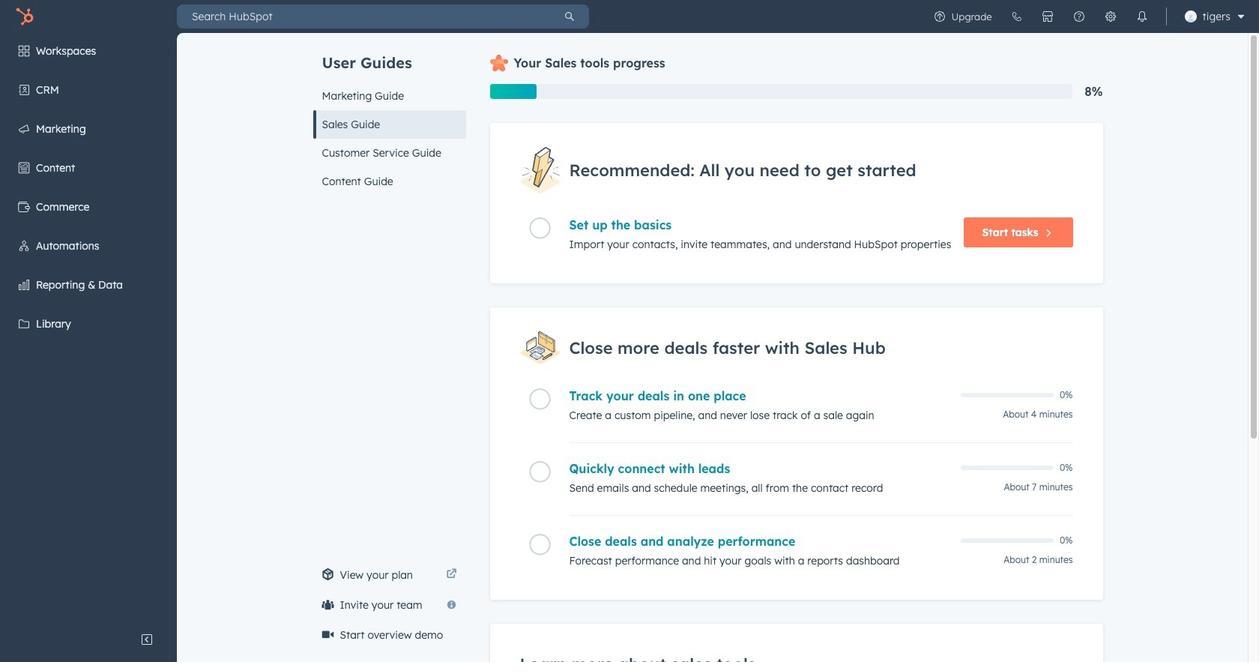 Task type: describe. For each thing, give the bounding box(es) containing it.
0 horizontal spatial menu
[[0, 33, 177, 625]]

help image
[[1073, 10, 1085, 22]]

Search HubSpot search field
[[177, 4, 550, 28]]



Task type: vqa. For each thing, say whether or not it's contained in the screenshot.
second caret icon from the bottom of the page
no



Task type: locate. For each thing, give the bounding box(es) containing it.
link opens in a new window image
[[447, 566, 457, 584]]

settings image
[[1105, 10, 1117, 22]]

menu
[[924, 0, 1251, 33], [0, 33, 177, 625]]

notifications image
[[1136, 10, 1148, 22]]

progress bar
[[490, 84, 537, 99]]

1 horizontal spatial menu
[[924, 0, 1251, 33]]

howard n/a image
[[1185, 10, 1197, 22]]

user guides element
[[313, 33, 466, 196]]

marketplaces image
[[1042, 10, 1054, 22]]

link opens in a new window image
[[447, 569, 457, 580]]



